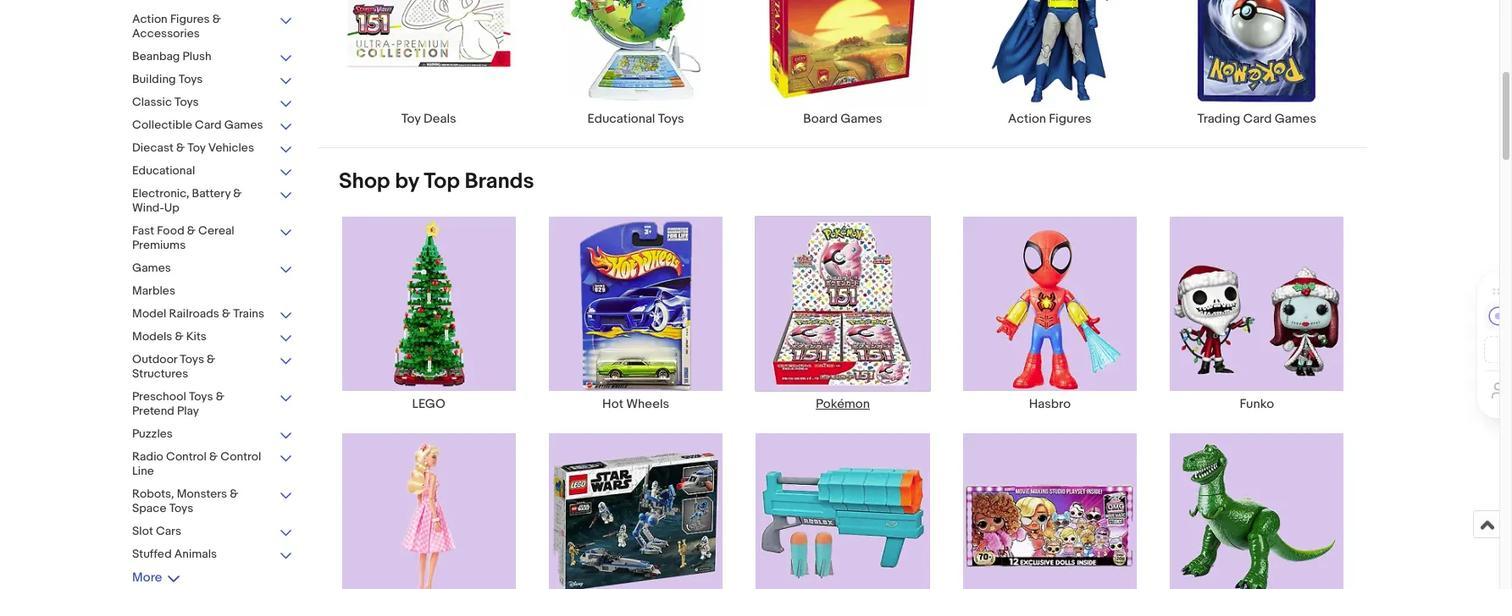 Task type: vqa. For each thing, say whether or not it's contained in the screenshot.
the left Card
yes



Task type: describe. For each thing, give the bounding box(es) containing it.
hot
[[603, 396, 624, 412]]

building
[[132, 72, 176, 86]]

games right board
[[841, 111, 883, 127]]

classic
[[132, 95, 172, 109]]

animals
[[174, 547, 217, 562]]

lego link
[[325, 216, 533, 412]]

marbles
[[132, 284, 175, 298]]

building toys button
[[132, 72, 293, 88]]

toys inside 'link'
[[658, 111, 684, 127]]

play
[[177, 404, 199, 419]]

toy deals link
[[325, 0, 533, 127]]

deals
[[424, 111, 457, 127]]

radio control & control line button
[[132, 450, 293, 481]]

diecast & toy vehicles button
[[132, 141, 293, 157]]

toy inside action figures & accessories beanbag plush building toys classic toys collectible card games diecast & toy vehicles educational electronic, battery & wind-up fast food & cereal premiums games marbles model railroads & trains models & kits outdoor toys & structures preschool toys & pretend play puzzles radio control & control line robots, monsters & space toys slot cars stuffed animals
[[188, 141, 206, 155]]

robots,
[[132, 487, 174, 502]]

fast
[[132, 224, 154, 238]]

board
[[804, 111, 838, 127]]

board games
[[804, 111, 883, 127]]

space
[[132, 502, 167, 516]]

trading
[[1198, 111, 1241, 127]]

battery
[[192, 186, 231, 201]]

fast food & cereal premiums button
[[132, 224, 293, 254]]

1 horizontal spatial toy
[[401, 111, 421, 127]]

hot wheels
[[603, 396, 670, 412]]

more button
[[132, 570, 181, 586]]

trains
[[233, 307, 264, 321]]

figures for action figures & accessories beanbag plush building toys classic toys collectible card games diecast & toy vehicles educational electronic, battery & wind-up fast food & cereal premiums games marbles model railroads & trains models & kits outdoor toys & structures preschool toys & pretend play puzzles radio control & control line robots, monsters & space toys slot cars stuffed animals
[[170, 12, 210, 26]]

radio
[[132, 450, 163, 464]]

models
[[132, 330, 172, 344]]

electronic, battery & wind-up button
[[132, 186, 293, 217]]

stuffed animals button
[[132, 547, 293, 564]]

pokémon link
[[740, 216, 947, 412]]

action for action figures & accessories beanbag plush building toys classic toys collectible card games diecast & toy vehicles educational electronic, battery & wind-up fast food & cereal premiums games marbles model railroads & trains models & kits outdoor toys & structures preschool toys & pretend play puzzles radio control & control line robots, monsters & space toys slot cars stuffed animals
[[132, 12, 168, 26]]

electronic,
[[132, 186, 189, 201]]

premiums
[[132, 238, 186, 253]]

trading card games link
[[1154, 0, 1361, 127]]

more
[[132, 570, 162, 586]]

educational inside action figures & accessories beanbag plush building toys classic toys collectible card games diecast & toy vehicles educational electronic, battery & wind-up fast food & cereal premiums games marbles model railroads & trains models & kits outdoor toys & structures preschool toys & pretend play puzzles radio control & control line robots, monsters & space toys slot cars stuffed animals
[[132, 164, 195, 178]]

puzzles
[[132, 427, 173, 442]]

shop
[[339, 169, 390, 195]]

classic toys button
[[132, 95, 293, 111]]

1 control from the left
[[166, 450, 207, 464]]

preschool
[[132, 390, 186, 404]]

pokémon
[[816, 396, 870, 412]]

& down puzzles dropdown button
[[209, 450, 218, 464]]

hot wheels link
[[533, 216, 740, 412]]



Task type: locate. For each thing, give the bounding box(es) containing it.
stuffed
[[132, 547, 172, 562]]

monsters
[[177, 487, 227, 502]]

funko link
[[1154, 216, 1361, 412]]

slot
[[132, 525, 153, 539]]

0 horizontal spatial control
[[166, 450, 207, 464]]

wheels
[[626, 396, 670, 412]]

food
[[157, 224, 184, 238]]

trading card games
[[1198, 111, 1317, 127]]

action for action figures
[[1008, 111, 1047, 127]]

beanbag
[[132, 49, 180, 64]]

& right battery
[[233, 186, 242, 201]]

card
[[1244, 111, 1272, 127], [195, 118, 222, 132]]

action figures link
[[947, 0, 1154, 127]]

0 vertical spatial toy
[[401, 111, 421, 127]]

model
[[132, 307, 166, 321]]

1 horizontal spatial control
[[221, 450, 261, 464]]

educational toys link
[[533, 0, 740, 127]]

& right monsters
[[230, 487, 238, 502]]

educational
[[588, 111, 655, 127], [132, 164, 195, 178]]

marbles link
[[132, 284, 293, 300]]

games up vehicles
[[224, 118, 263, 132]]

slot cars button
[[132, 525, 293, 541]]

figures inside action figures & accessories beanbag plush building toys classic toys collectible card games diecast & toy vehicles educational electronic, battery & wind-up fast food & cereal premiums games marbles model railroads & trains models & kits outdoor toys & structures preschool toys & pretend play puzzles radio control & control line robots, monsters & space toys slot cars stuffed animals
[[170, 12, 210, 26]]

0 vertical spatial educational
[[588, 111, 655, 127]]

& left the trains
[[222, 307, 231, 321]]

1 vertical spatial figures
[[1049, 111, 1092, 127]]

& up beanbag plush dropdown button at the top of the page
[[212, 12, 221, 26]]

toy
[[401, 111, 421, 127], [188, 141, 206, 155]]

educational inside 'link'
[[588, 111, 655, 127]]

toy left deals
[[401, 111, 421, 127]]

structures
[[132, 367, 188, 381]]

puzzles button
[[132, 427, 293, 443]]

educational toys
[[588, 111, 684, 127]]

1 horizontal spatial educational
[[588, 111, 655, 127]]

cereal
[[198, 224, 234, 238]]

&
[[212, 12, 221, 26], [176, 141, 185, 155], [233, 186, 242, 201], [187, 224, 196, 238], [222, 307, 231, 321], [175, 330, 184, 344], [207, 353, 215, 367], [216, 390, 224, 404], [209, 450, 218, 464], [230, 487, 238, 502]]

card down the classic toys dropdown button
[[195, 118, 222, 132]]

toy down collectible card games "dropdown button"
[[188, 141, 206, 155]]

games up marbles
[[132, 261, 171, 275]]

1 vertical spatial toy
[[188, 141, 206, 155]]

card inside action figures & accessories beanbag plush building toys classic toys collectible card games diecast & toy vehicles educational electronic, battery & wind-up fast food & cereal premiums games marbles model railroads & trains models & kits outdoor toys & structures preschool toys & pretend play puzzles radio control & control line robots, monsters & space toys slot cars stuffed animals
[[195, 118, 222, 132]]

hasbro
[[1029, 396, 1071, 412]]

robots, monsters & space toys button
[[132, 487, 293, 518]]

accessories
[[132, 26, 200, 41]]

models & kits button
[[132, 330, 293, 346]]

educational button
[[132, 164, 293, 180]]

lego
[[412, 396, 446, 412]]

toys
[[179, 72, 203, 86], [175, 95, 199, 109], [658, 111, 684, 127], [180, 353, 204, 367], [189, 390, 213, 404], [169, 502, 193, 516]]

pretend
[[132, 404, 174, 419]]

games right 'trading' on the right top
[[1275, 111, 1317, 127]]

action inside action figures & accessories beanbag plush building toys classic toys collectible card games diecast & toy vehicles educational electronic, battery & wind-up fast food & cereal premiums games marbles model railroads & trains models & kits outdoor toys & structures preschool toys & pretend play puzzles radio control & control line robots, monsters & space toys slot cars stuffed animals
[[132, 12, 168, 26]]

shop by top brands
[[339, 169, 534, 195]]

action figures
[[1008, 111, 1092, 127]]

& right food at top left
[[187, 224, 196, 238]]

2 control from the left
[[221, 450, 261, 464]]

railroads
[[169, 307, 219, 321]]

toy deals
[[401, 111, 457, 127]]

model railroads & trains button
[[132, 307, 293, 323]]

games
[[841, 111, 883, 127], [1275, 111, 1317, 127], [224, 118, 263, 132], [132, 261, 171, 275]]

vehicles
[[208, 141, 254, 155]]

cars
[[156, 525, 181, 539]]

1 horizontal spatial action
[[1008, 111, 1047, 127]]

action inside 'link'
[[1008, 111, 1047, 127]]

games button
[[132, 261, 293, 277]]

action figures & accessories button
[[132, 12, 293, 42]]

figures
[[170, 12, 210, 26], [1049, 111, 1092, 127]]

board games link
[[740, 0, 947, 127]]

line
[[132, 464, 154, 479]]

collectible card games button
[[132, 118, 293, 134]]

0 horizontal spatial figures
[[170, 12, 210, 26]]

brands
[[465, 169, 534, 195]]

& down outdoor toys & structures dropdown button
[[216, 390, 224, 404]]

control
[[166, 450, 207, 464], [221, 450, 261, 464]]

funko
[[1240, 396, 1275, 412]]

outdoor toys & structures button
[[132, 353, 293, 383]]

0 horizontal spatial educational
[[132, 164, 195, 178]]

1 horizontal spatial card
[[1244, 111, 1272, 127]]

0 horizontal spatial action
[[132, 12, 168, 26]]

collectible
[[132, 118, 192, 132]]

by
[[395, 169, 419, 195]]

top
[[424, 169, 460, 195]]

preschool toys & pretend play button
[[132, 390, 293, 420]]

figures inside 'link'
[[1049, 111, 1092, 127]]

plush
[[183, 49, 212, 64]]

1 vertical spatial educational
[[132, 164, 195, 178]]

& right diecast on the left
[[176, 141, 185, 155]]

wind-
[[132, 201, 164, 215]]

1 horizontal spatial figures
[[1049, 111, 1092, 127]]

beanbag plush button
[[132, 49, 293, 65]]

kits
[[186, 330, 207, 344]]

diecast
[[132, 141, 174, 155]]

figures for action figures
[[1049, 111, 1092, 127]]

0 horizontal spatial toy
[[188, 141, 206, 155]]

0 vertical spatial figures
[[170, 12, 210, 26]]

action
[[132, 12, 168, 26], [1008, 111, 1047, 127]]

up
[[164, 201, 179, 215]]

0 horizontal spatial card
[[195, 118, 222, 132]]

& left kits
[[175, 330, 184, 344]]

0 vertical spatial action
[[132, 12, 168, 26]]

& down models & kits dropdown button
[[207, 353, 215, 367]]

1 vertical spatial action
[[1008, 111, 1047, 127]]

hasbro link
[[947, 216, 1154, 412]]

action figures & accessories beanbag plush building toys classic toys collectible card games diecast & toy vehicles educational electronic, battery & wind-up fast food & cereal premiums games marbles model railroads & trains models & kits outdoor toys & structures preschool toys & pretend play puzzles radio control & control line robots, monsters & space toys slot cars stuffed animals
[[132, 12, 264, 562]]

outdoor
[[132, 353, 177, 367]]

card right 'trading' on the right top
[[1244, 111, 1272, 127]]



